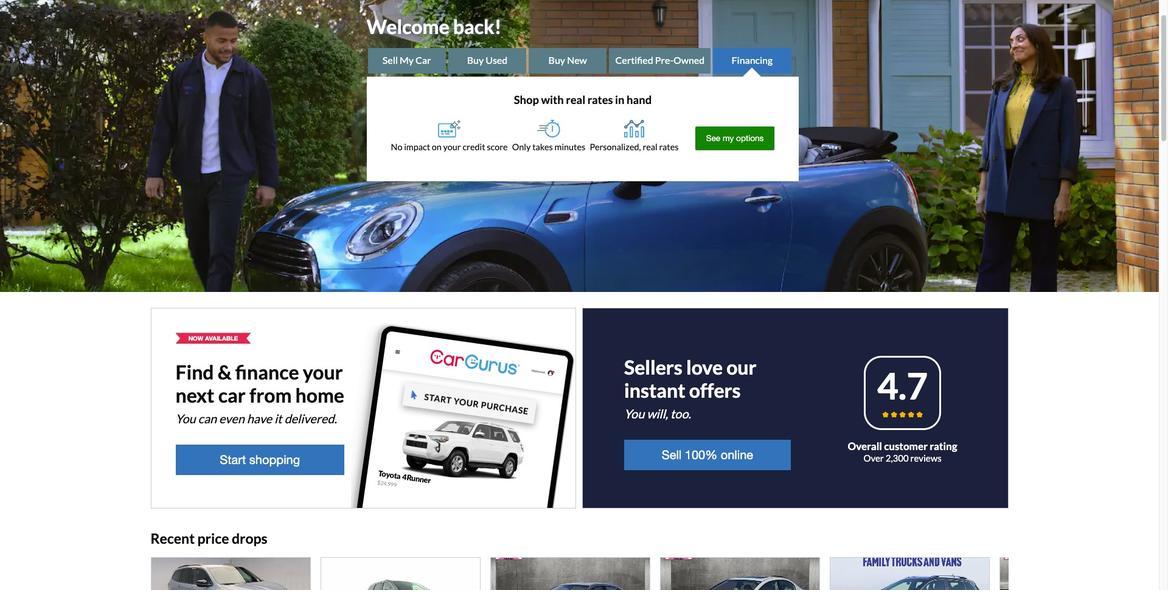 Task type: describe. For each thing, give the bounding box(es) containing it.
2,300
[[886, 453, 909, 463]]

sell 100% online
[[662, 448, 753, 462]]

buy used
[[467, 54, 508, 66]]

sellers
[[624, 355, 683, 379]]

can
[[198, 411, 217, 426]]

only takes minutes
[[512, 142, 585, 152]]

have
[[247, 411, 272, 426]]

car
[[416, 54, 431, 66]]

price
[[197, 530, 229, 547]]

delivered.
[[284, 411, 337, 426]]

your for on
[[443, 142, 461, 152]]

will,
[[647, 407, 668, 421]]

too.
[[670, 407, 691, 421]]

no impact on your credit score
[[391, 142, 508, 152]]

offers
[[689, 379, 741, 402]]

home
[[295, 383, 344, 407]]

find
[[176, 360, 214, 384]]

0 horizontal spatial rates
[[588, 93, 613, 107]]

overall customer rating over 2,300 reviews
[[848, 440, 957, 463]]

score
[[487, 142, 508, 152]]

financing
[[732, 54, 773, 66]]

sell for sell 100% online
[[662, 448, 682, 462]]

impact
[[404, 142, 430, 152]]

recent price drops
[[151, 530, 267, 547]]

personalized,
[[590, 142, 641, 152]]

hand
[[627, 93, 652, 107]]

overall
[[848, 440, 882, 453]]

100%
[[685, 448, 717, 462]]

rating
[[930, 440, 957, 453]]

my
[[400, 54, 414, 66]]

2021 jeep grand cherokee laredo e 4wd image
[[321, 558, 480, 590]]

in
[[615, 93, 625, 107]]

2020 jeep wrangler unlimited sport s 4wd image
[[1000, 558, 1159, 590]]

from
[[249, 383, 292, 407]]

see
[[706, 134, 720, 143]]

owned
[[674, 54, 705, 66]]

reviews
[[911, 453, 942, 463]]

minutes
[[555, 142, 585, 152]]

car
[[218, 383, 246, 407]]

2022 honda pilot sport awd image
[[151, 558, 310, 590]]

new
[[567, 54, 587, 66]]

1 horizontal spatial rates
[[659, 142, 679, 152]]

sell for sell my car
[[383, 54, 398, 66]]

you inside sellers love our instant offers you will, too.
[[624, 407, 645, 421]]

even
[[219, 411, 245, 426]]

finance
[[235, 360, 299, 384]]

it
[[274, 411, 282, 426]]



Task type: vqa. For each thing, say whether or not it's contained in the screenshot.
No
yes



Task type: locate. For each thing, give the bounding box(es) containing it.
our
[[727, 355, 757, 379]]

now available
[[188, 335, 238, 342]]

drops
[[232, 530, 267, 547]]

love
[[686, 355, 723, 379]]

personalized, real rates
[[590, 142, 679, 152]]

welcome back!
[[367, 14, 502, 38]]

1 horizontal spatial sell
[[662, 448, 682, 462]]

your
[[443, 142, 461, 152], [303, 360, 343, 384]]

buy for buy new
[[549, 54, 565, 66]]

sell my car
[[383, 54, 431, 66]]

your for finance
[[303, 360, 343, 384]]

online
[[721, 448, 753, 462]]

&
[[218, 360, 232, 384]]

certified pre-owned
[[615, 54, 705, 66]]

2019 jeep cherokee latitude 4wd image
[[830, 558, 989, 590]]

your right on at the left of the page
[[443, 142, 461, 152]]

0 horizontal spatial your
[[303, 360, 343, 384]]

shop with real rates in hand
[[514, 93, 652, 107]]

0 horizontal spatial buy
[[467, 54, 484, 66]]

recent
[[151, 530, 195, 547]]

buy new
[[549, 54, 587, 66]]

you inside find & finance your next car from home you can even have it delivered.
[[176, 411, 196, 426]]

now
[[188, 335, 203, 342]]

available
[[205, 335, 238, 342]]

1 vertical spatial rates
[[659, 142, 679, 152]]

back!
[[453, 14, 502, 38]]

takes
[[533, 142, 553, 152]]

buy for buy used
[[467, 54, 484, 66]]

1 horizontal spatial you
[[624, 407, 645, 421]]

options
[[736, 134, 764, 143]]

0 vertical spatial real
[[566, 93, 585, 107]]

next
[[176, 383, 214, 407]]

real
[[566, 93, 585, 107], [643, 142, 658, 152]]

your up delivered.
[[303, 360, 343, 384]]

only
[[512, 142, 531, 152]]

rates
[[588, 93, 613, 107], [659, 142, 679, 152]]

real right personalized,
[[643, 142, 658, 152]]

shop
[[514, 93, 539, 107]]

1 horizontal spatial real
[[643, 142, 658, 152]]

sell left "my"
[[383, 54, 398, 66]]

1 horizontal spatial your
[[443, 142, 461, 152]]

sell inside button
[[662, 448, 682, 462]]

you
[[624, 407, 645, 421], [176, 411, 196, 426]]

instant
[[624, 379, 685, 402]]

you left can
[[176, 411, 196, 426]]

buy
[[467, 54, 484, 66], [549, 54, 565, 66]]

start shopping button
[[176, 445, 344, 475]]

no
[[391, 142, 402, 152]]

0 vertical spatial rates
[[588, 93, 613, 107]]

0 horizontal spatial real
[[566, 93, 585, 107]]

on
[[432, 142, 442, 152]]

2013 honda accord ex-l image
[[491, 558, 650, 590]]

sell 100% online button
[[624, 440, 791, 470]]

welcome
[[367, 14, 449, 38]]

see my options link
[[695, 127, 775, 151]]

sell
[[383, 54, 398, 66], [662, 448, 682, 462]]

sellers love our instant offers you will, too.
[[624, 355, 757, 421]]

you left will,
[[624, 407, 645, 421]]

start
[[220, 453, 246, 467]]

1 vertical spatial real
[[643, 142, 658, 152]]

see my options
[[706, 134, 764, 143]]

certified
[[615, 54, 653, 66]]

find & finance your next car from home you can even have it delivered.
[[176, 360, 344, 426]]

0 horizontal spatial you
[[176, 411, 196, 426]]

1 vertical spatial your
[[303, 360, 343, 384]]

rates left see
[[659, 142, 679, 152]]

buy left used at the top of page
[[467, 54, 484, 66]]

2 buy from the left
[[549, 54, 565, 66]]

sell left 100% on the bottom right of the page
[[662, 448, 682, 462]]

1 horizontal spatial buy
[[549, 54, 565, 66]]

my
[[723, 134, 734, 143]]

used
[[486, 54, 508, 66]]

your inside find & finance your next car from home you can even have it delivered.
[[303, 360, 343, 384]]

customer
[[884, 440, 928, 453]]

credit
[[463, 142, 485, 152]]

4.7
[[877, 364, 928, 408]]

real right with
[[566, 93, 585, 107]]

buy left new
[[549, 54, 565, 66]]

pre-
[[655, 54, 674, 66]]

start shopping
[[220, 453, 300, 467]]

0 horizontal spatial sell
[[383, 54, 398, 66]]

over
[[864, 453, 884, 463]]

0 vertical spatial your
[[443, 142, 461, 152]]

1 vertical spatial sell
[[662, 448, 682, 462]]

shopping
[[249, 453, 300, 467]]

1 buy from the left
[[467, 54, 484, 66]]

with
[[541, 93, 564, 107]]

2006 honda civic ex image
[[660, 558, 819, 590]]

0 vertical spatial sell
[[383, 54, 398, 66]]

rates left in
[[588, 93, 613, 107]]



